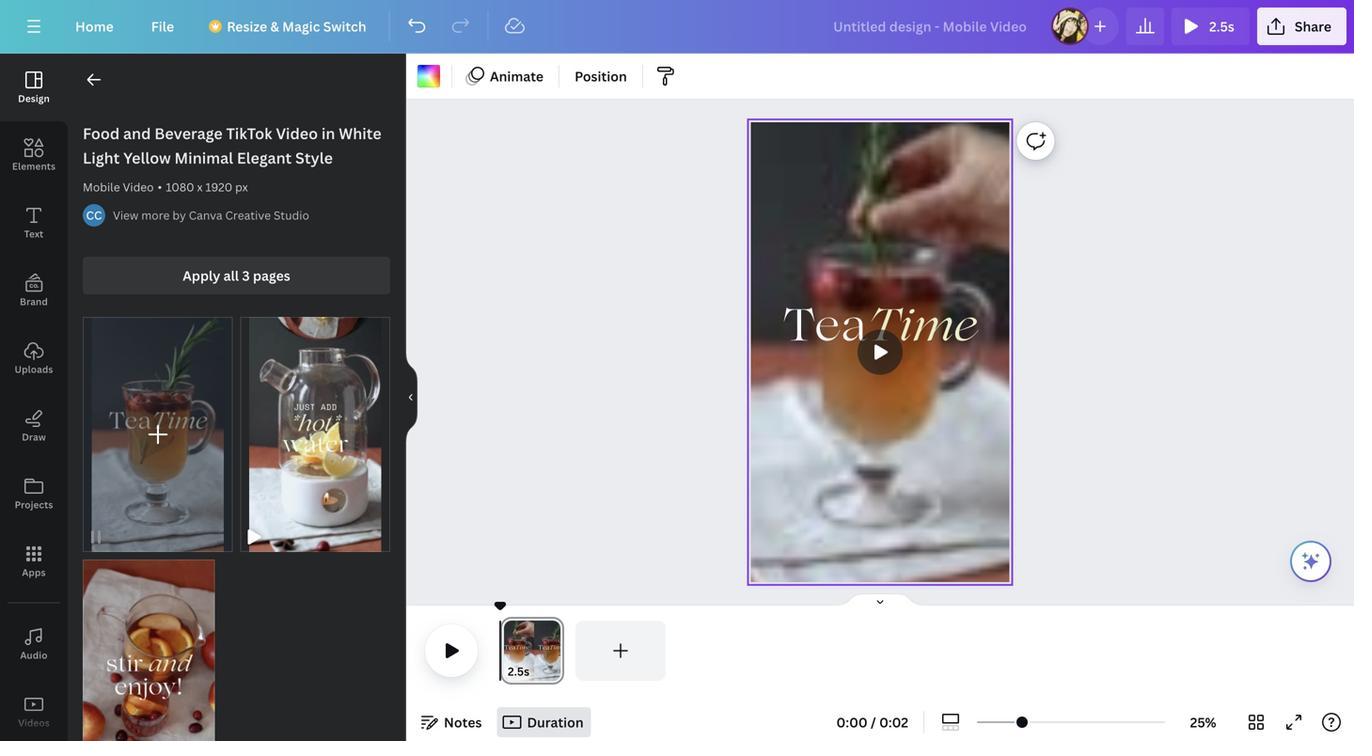 Task type: vqa. For each thing, say whether or not it's contained in the screenshot.
Apps
yes



Task type: describe. For each thing, give the bounding box(es) containing it.
switch
[[323, 17, 367, 35]]

0:00
[[837, 714, 868, 731]]

animate button
[[460, 61, 551, 91]]

studio
[[274, 207, 309, 223]]

draw
[[22, 431, 46, 444]]

x
[[197, 179, 203, 195]]

main menu bar
[[0, 0, 1355, 54]]

duration
[[527, 714, 584, 731]]

apply all 3 pages button
[[83, 257, 390, 294]]

px
[[235, 179, 248, 195]]

elements
[[12, 160, 56, 173]]

trimming, end edge slider
[[548, 621, 564, 681]]

25%
[[1191, 714, 1217, 731]]

25% button
[[1173, 707, 1234, 738]]

1 horizontal spatial 2.5s button
[[1172, 8, 1250, 45]]

white
[[339, 123, 382, 143]]

resize & magic switch
[[227, 17, 367, 35]]

1 vertical spatial video
[[123, 179, 154, 195]]

brand
[[20, 295, 48, 308]]

0:02
[[880, 714, 909, 731]]

tea time
[[784, 308, 977, 352]]

projects
[[15, 499, 53, 511]]

by
[[173, 207, 186, 223]]

resize
[[227, 17, 267, 35]]

canva creative studio image
[[83, 204, 105, 227]]

uploads button
[[0, 325, 68, 392]]

mobile video
[[83, 179, 154, 195]]

apps button
[[0, 528, 68, 596]]

file
[[151, 17, 174, 35]]

home link
[[60, 8, 129, 45]]

apply all 3 pages
[[183, 267, 290, 285]]

notes button
[[414, 707, 490, 738]]

3
[[242, 267, 250, 285]]

apps
[[22, 566, 46, 579]]

audio button
[[0, 611, 68, 678]]

&
[[270, 17, 279, 35]]

tiktok
[[226, 123, 272, 143]]

tea
[[784, 308, 868, 352]]

projects button
[[0, 460, 68, 528]]



Task type: locate. For each thing, give the bounding box(es) containing it.
video
[[276, 123, 318, 143], [123, 179, 154, 195]]

magic
[[282, 17, 320, 35]]

light
[[83, 148, 120, 168]]

canva
[[189, 207, 223, 223]]

share
[[1295, 17, 1332, 35]]

view
[[113, 207, 139, 223]]

food
[[83, 123, 120, 143]]

canva creative studio element
[[83, 204, 105, 227]]

hide image
[[405, 352, 418, 443]]

style
[[295, 148, 333, 168]]

0 vertical spatial video
[[276, 123, 318, 143]]

notes
[[444, 714, 482, 731]]

videos button
[[0, 678, 68, 741]]

all
[[224, 267, 239, 285]]

0 horizontal spatial 2.5s button
[[508, 662, 530, 681]]

draw button
[[0, 392, 68, 460]]

home
[[75, 17, 114, 35]]

video down yellow
[[123, 179, 154, 195]]

animate
[[490, 67, 544, 85]]

1 vertical spatial 2.5s button
[[508, 662, 530, 681]]

in
[[322, 123, 335, 143]]

food and beverage tiktok video in white light yellow minimal elegant style
[[83, 123, 382, 168]]

elegant
[[237, 148, 292, 168]]

text
[[24, 228, 44, 240]]

2.5s
[[1210, 17, 1235, 35], [508, 664, 530, 679]]

pages
[[253, 267, 290, 285]]

Page title text field
[[538, 662, 545, 681]]

side panel tab list
[[0, 54, 68, 741]]

video up style
[[276, 123, 318, 143]]

position
[[575, 67, 627, 85]]

creative
[[225, 207, 271, 223]]

resize & magic switch button
[[197, 8, 382, 45]]

design
[[18, 92, 50, 105]]

0 horizontal spatial 2.5s
[[508, 664, 530, 679]]

position button
[[567, 61, 635, 91]]

1080 x 1920 px
[[166, 179, 248, 195]]

duration button
[[497, 707, 591, 738]]

2.5s button left share dropdown button
[[1172, 8, 1250, 45]]

file button
[[136, 8, 189, 45]]

more
[[141, 207, 170, 223]]

1080
[[166, 179, 194, 195]]

1920
[[205, 179, 232, 195]]

0:00 / 0:02
[[837, 714, 909, 731]]

/
[[871, 714, 877, 731]]

design button
[[0, 54, 68, 121]]

minimal
[[175, 148, 233, 168]]

apply
[[183, 267, 220, 285]]

hide pages image
[[835, 593, 926, 608]]

brand button
[[0, 257, 68, 325]]

time
[[868, 309, 977, 352]]

text button
[[0, 189, 68, 257]]

2.5s button
[[1172, 8, 1250, 45], [508, 662, 530, 681]]

2.5s button left page title text box
[[508, 662, 530, 681]]

food and beverage tiktok video in white light yellow minimal elegant style element
[[83, 317, 233, 552], [240, 317, 390, 552], [83, 560, 215, 741]]

0 horizontal spatial video
[[123, 179, 154, 195]]

view more by canva creative studio
[[113, 207, 309, 223]]

1 horizontal spatial video
[[276, 123, 318, 143]]

elements button
[[0, 121, 68, 189]]

share button
[[1258, 8, 1347, 45]]

yellow
[[123, 148, 171, 168]]

#ffffff image
[[418, 65, 440, 87]]

mobile
[[83, 179, 120, 195]]

audio
[[20, 649, 48, 662]]

2.5s left page title text box
[[508, 664, 530, 679]]

uploads
[[15, 363, 53, 376]]

video inside the food and beverage tiktok video in white light yellow minimal elegant style
[[276, 123, 318, 143]]

Design title text field
[[819, 8, 1044, 45]]

2.5s inside main menu bar
[[1210, 17, 1235, 35]]

2.5s left share dropdown button
[[1210, 17, 1235, 35]]

1 vertical spatial 2.5s
[[508, 664, 530, 679]]

beverage
[[154, 123, 223, 143]]

0 vertical spatial 2.5s button
[[1172, 8, 1250, 45]]

trimming, start edge slider
[[500, 621, 517, 681]]

and
[[123, 123, 151, 143]]

0 vertical spatial 2.5s
[[1210, 17, 1235, 35]]

videos
[[18, 717, 50, 730]]

view more by canva creative studio button
[[113, 206, 309, 225]]

1 horizontal spatial 2.5s
[[1210, 17, 1235, 35]]

canva assistant image
[[1300, 550, 1323, 573]]



